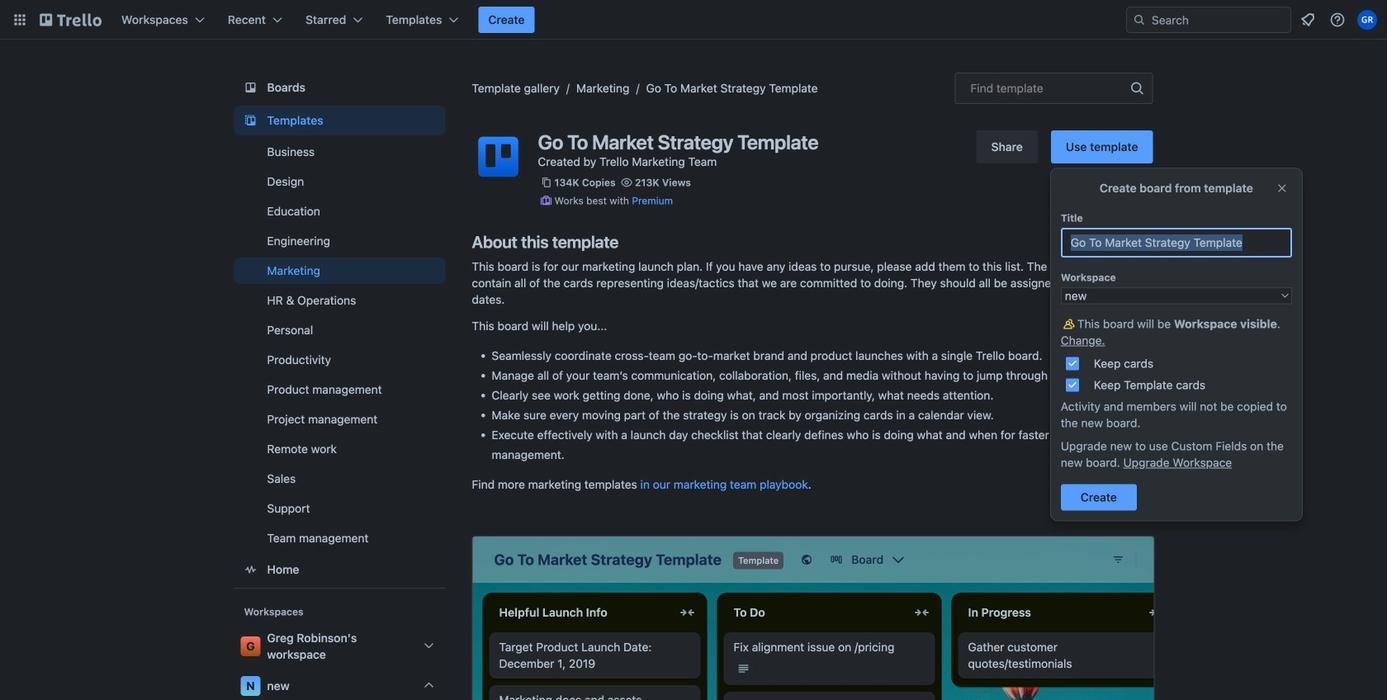 Task type: describe. For each thing, give the bounding box(es) containing it.
search image
[[1133, 13, 1146, 26]]

board image
[[241, 78, 260, 97]]

Like "Weekly Meal Planning" for example… text field
[[1061, 228, 1292, 258]]

trello marketing team image
[[472, 130, 525, 183]]

Search field
[[1126, 7, 1291, 33]]

greg robinson (gregrobinson96) image
[[1357, 10, 1377, 30]]

open information menu image
[[1329, 12, 1346, 28]]

0 horizontal spatial sm image
[[538, 192, 554, 209]]

0 notifications image
[[1298, 10, 1318, 30]]

primary element
[[0, 0, 1387, 40]]

home image
[[241, 560, 260, 580]]



Task type: vqa. For each thing, say whether or not it's contained in the screenshot.
"open information menu" ICON on the right
yes



Task type: locate. For each thing, give the bounding box(es) containing it.
None submit
[[1061, 484, 1137, 511]]

None field
[[955, 73, 1153, 104]]

1 vertical spatial sm image
[[1061, 316, 1077, 332]]

0 vertical spatial sm image
[[538, 192, 554, 209]]

sm image
[[538, 192, 554, 209], [1061, 316, 1077, 332]]

1 horizontal spatial sm image
[[1061, 316, 1077, 332]]

back to home image
[[40, 7, 102, 33]]

template board image
[[241, 111, 260, 130]]



